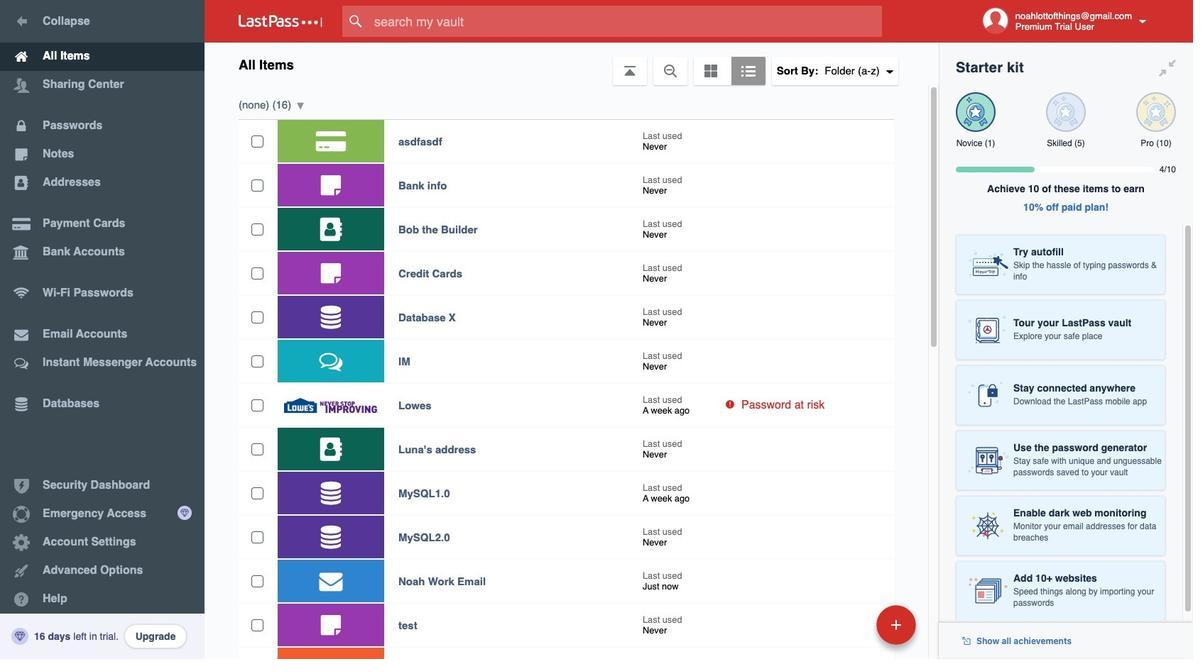 Task type: locate. For each thing, give the bounding box(es) containing it.
lastpass image
[[239, 15, 322, 28]]

new item element
[[779, 605, 921, 646]]



Task type: describe. For each thing, give the bounding box(es) containing it.
vault options navigation
[[205, 43, 939, 85]]

new item navigation
[[779, 601, 925, 660]]

search my vault text field
[[342, 6, 910, 37]]

main navigation navigation
[[0, 0, 205, 660]]

Search search field
[[342, 6, 910, 37]]



